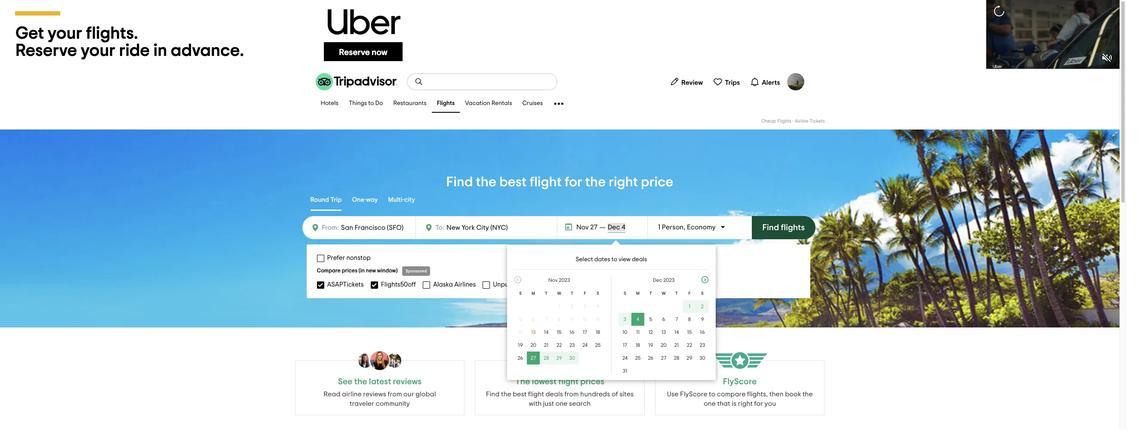 Task type: describe. For each thing, give the bounding box(es) containing it.
prefer nonstop
[[327, 255, 371, 261]]

compare
[[317, 268, 341, 274]]

cruises
[[523, 100, 543, 106]]

2 horizontal spatial 1
[[689, 304, 691, 309]]

2023 for nov 2023
[[559, 278, 570, 283]]

one search
[[556, 400, 591, 407]]

0 vertical spatial right
[[609, 175, 638, 189]]

flight for deals
[[528, 391, 544, 398]]

flights,
[[747, 391, 768, 398]]

1 23 from the left
[[570, 343, 575, 348]]

1 vertical spatial 18
[[636, 343, 640, 348]]

to for use flyscore to compare flights, then book the one that is right for you
[[709, 391, 716, 398]]

the lowest flight prices
[[515, 377, 605, 386]]

of
[[612, 391, 618, 398]]

ladybug
[[564, 281, 590, 288]]

2 20 from the left
[[661, 343, 667, 348]]

w for dec
[[662, 291, 666, 296]]

1 horizontal spatial 1
[[658, 224, 661, 231]]

0 vertical spatial 11
[[596, 317, 600, 322]]

s m t w t f s for nov
[[519, 291, 599, 296]]

m for dec 2023
[[636, 291, 640, 296]]

1 horizontal spatial flyscore
[[723, 377, 757, 386]]

latest
[[369, 377, 391, 386]]

round
[[310, 197, 329, 203]]

for
[[565, 175, 583, 189]]

the for find the best flight for the right price
[[476, 175, 497, 189]]

find for find flights
[[763, 223, 779, 232]]

nov for nov 2023
[[549, 278, 558, 283]]

0 horizontal spatial 18
[[596, 330, 600, 335]]

From where? text field
[[339, 222, 410, 234]]

find for find the best flight for the right price
[[446, 175, 473, 189]]

(in
[[359, 268, 365, 274]]

round trip
[[310, 197, 342, 203]]

1 vertical spatial flights
[[778, 119, 792, 123]]

deals for flight
[[546, 391, 563, 398]]

1 horizontal spatial 3
[[624, 317, 627, 322]]

0 horizontal spatial to
[[368, 100, 374, 106]]

see
[[338, 377, 353, 386]]

1 19 from the left
[[518, 343, 523, 348]]

trip
[[331, 197, 342, 203]]

find the best flight deals from hundreds of sites with just one search
[[486, 391, 634, 407]]

2 26 from the left
[[648, 355, 654, 361]]

new
[[366, 268, 376, 274]]

nonstop
[[347, 255, 371, 261]]

then
[[770, 391, 784, 398]]

find flights button
[[752, 216, 816, 239]]

find for find the best flight deals from hundreds of sites with just one search
[[486, 391, 500, 398]]

just
[[543, 400, 554, 407]]

2 14 from the left
[[675, 330, 679, 335]]

cheap
[[762, 119, 777, 123]]

reviews inside read airline reviews from our global traveler community
[[363, 391, 386, 398]]

one
[[704, 400, 716, 407]]

prefer
[[327, 255, 345, 261]]

one-way link
[[352, 190, 378, 211]]

include nearby airports
[[574, 255, 644, 261]]

select dates to view deals
[[576, 256, 647, 262]]

31
[[623, 368, 627, 374]]

dec for dec 4
[[608, 224, 620, 231]]

find the best flight for the right price
[[446, 175, 674, 189]]

flights50off
[[381, 281, 416, 288]]

price
[[641, 175, 674, 189]]

one-
[[352, 197, 366, 203]]

compare prices (in new window)
[[317, 268, 398, 274]]

lowest
[[532, 377, 557, 386]]

trips
[[725, 79, 740, 86]]

is
[[732, 400, 737, 407]]

0 horizontal spatial 27
[[531, 355, 536, 361]]

1 28 from the left
[[544, 355, 549, 361]]

2 19 from the left
[[649, 343, 653, 348]]

tickets
[[810, 119, 825, 123]]

to for select dates to view deals
[[612, 256, 618, 262]]

select all
[[604, 281, 633, 288]]

person
[[662, 224, 684, 231]]

vacation rentals link
[[460, 95, 517, 113]]

1 20 from the left
[[531, 343, 537, 348]]

2 9 from the left
[[701, 317, 704, 322]]

1 horizontal spatial 27
[[591, 224, 598, 231]]

1 person , economy
[[658, 224, 716, 231]]

1 2 from the left
[[571, 304, 574, 309]]

city
[[404, 197, 415, 203]]

1 7 from the left
[[545, 317, 548, 322]]

0 horizontal spatial 25
[[595, 343, 601, 348]]

read airline reviews from our global traveler community
[[324, 391, 436, 407]]

f for nov 2023
[[584, 291, 586, 296]]

compare
[[717, 391, 746, 398]]

nearby
[[598, 255, 619, 261]]

vacation
[[465, 100, 490, 106]]

select for select all
[[604, 281, 624, 288]]

1 vertical spatial 17
[[623, 343, 627, 348]]

2 30 from the left
[[700, 355, 706, 361]]

from inside find the best flight deals from hundreds of sites with just one search
[[565, 391, 579, 398]]

that
[[718, 400, 731, 407]]

from inside read airline reviews from our global traveler community
[[388, 391, 402, 398]]

1 vertical spatial 25
[[635, 355, 641, 361]]

nov 2023
[[549, 278, 570, 283]]

alerts link
[[747, 73, 784, 90]]

review
[[682, 79, 703, 86]]

2023 for dec 2023
[[664, 278, 675, 283]]

1 26 from the left
[[518, 355, 523, 361]]

4 s from the left
[[701, 291, 704, 296]]

1 vertical spatial 10
[[623, 330, 628, 335]]

1 t from the left
[[545, 291, 548, 296]]

2 vertical spatial 4
[[637, 317, 640, 322]]

select for select dates to view deals
[[576, 256, 593, 262]]

read
[[324, 391, 341, 398]]

the
[[515, 377, 530, 386]]

2 8 from the left
[[688, 317, 691, 322]]

0 horizontal spatial 10
[[583, 317, 588, 322]]

1 horizontal spatial 11
[[636, 330, 640, 335]]

our
[[404, 391, 414, 398]]

,
[[684, 224, 686, 231]]

from:
[[322, 224, 339, 231]]

rentals
[[492, 100, 512, 106]]

dates
[[595, 256, 610, 262]]

1 horizontal spatial reviews
[[393, 377, 422, 386]]

flights
[[781, 223, 805, 232]]

2 13 from the left
[[662, 330, 666, 335]]

cheap flights - airline tickets
[[762, 119, 825, 123]]

one-way
[[352, 197, 378, 203]]

multi-city link
[[388, 190, 415, 211]]

with
[[529, 400, 542, 407]]

round trip link
[[310, 190, 342, 211]]

for you
[[755, 400, 776, 407]]

2 22 from the left
[[687, 343, 692, 348]]

hotels link
[[316, 95, 344, 113]]

1 22 from the left
[[557, 343, 562, 348]]

1 13 from the left
[[531, 330, 536, 335]]

3 s from the left
[[624, 291, 626, 296]]

things
[[349, 100, 367, 106]]



Task type: locate. For each thing, give the bounding box(es) containing it.
0 horizontal spatial 8
[[558, 317, 561, 322]]

m down 'unpublishedflight'
[[532, 291, 535, 296]]

hundreds
[[581, 391, 610, 398]]

0 horizontal spatial 5
[[519, 317, 522, 322]]

include
[[574, 255, 596, 261]]

28 up lowest in the bottom of the page
[[544, 355, 549, 361]]

flyscore inside use flyscore to compare flights, then book the one that is right for you
[[680, 391, 708, 398]]

0 horizontal spatial 13
[[531, 330, 536, 335]]

2 s from the left
[[597, 291, 599, 296]]

1 horizontal spatial dec
[[653, 278, 662, 283]]

12
[[518, 330, 523, 335], [649, 330, 653, 335]]

1 horizontal spatial 13
[[662, 330, 666, 335]]

best for deals
[[513, 391, 527, 398]]

view
[[619, 256, 631, 262]]

1 w from the left
[[557, 291, 561, 296]]

dec right all
[[653, 278, 662, 283]]

dec right nov 27
[[608, 224, 620, 231]]

flight inside find the best flight deals from hundreds of sites with just one search
[[528, 391, 544, 398]]

asaptickets
[[327, 281, 364, 288]]

flights left vacation
[[437, 100, 455, 106]]

s m t w t f s
[[519, 291, 599, 296], [624, 291, 704, 296]]

0 vertical spatial flight
[[530, 175, 562, 189]]

1 horizontal spatial 5
[[650, 317, 652, 322]]

1 horizontal spatial 7
[[676, 317, 678, 322]]

1 horizontal spatial 24
[[623, 355, 628, 361]]

0 horizontal spatial 19
[[518, 343, 523, 348]]

0 vertical spatial 10
[[583, 317, 588, 322]]

0 horizontal spatial m
[[532, 291, 535, 296]]

nov 27
[[577, 224, 598, 231]]

10 down ladybug
[[583, 317, 588, 322]]

2 horizontal spatial 4
[[637, 317, 640, 322]]

1 horizontal spatial 22
[[687, 343, 692, 348]]

1 horizontal spatial select
[[604, 281, 624, 288]]

1 horizontal spatial 28
[[674, 355, 680, 361]]

deals up "just"
[[546, 391, 563, 398]]

m for nov 2023
[[532, 291, 535, 296]]

0 horizontal spatial 22
[[557, 343, 562, 348]]

the inside use flyscore to compare flights, then book the one that is right for you
[[803, 391, 813, 398]]

1 vertical spatial find
[[763, 223, 779, 232]]

select left all
[[604, 281, 624, 288]]

0 horizontal spatial 4
[[597, 304, 599, 309]]

15
[[557, 330, 562, 335], [687, 330, 692, 335]]

1 vertical spatial 24
[[623, 355, 628, 361]]

1 29 from the left
[[557, 355, 562, 361]]

1 horizontal spatial 20
[[661, 343, 667, 348]]

1 horizontal spatial nov
[[577, 224, 589, 231]]

13
[[531, 330, 536, 335], [662, 330, 666, 335]]

1 s from the left
[[519, 291, 522, 296]]

global
[[416, 391, 436, 398]]

0 vertical spatial deals
[[632, 256, 647, 262]]

m
[[532, 291, 535, 296], [636, 291, 640, 296]]

11
[[596, 317, 600, 322], [636, 330, 640, 335]]

the for find the best flight deals from hundreds of sites with just one search
[[501, 391, 512, 398]]

1 5 from the left
[[519, 317, 522, 322]]

from left our
[[388, 391, 402, 398]]

2 7 from the left
[[676, 317, 678, 322]]

flight up with
[[528, 391, 544, 398]]

dec 4
[[608, 224, 626, 231]]

0 horizontal spatial reviews
[[363, 391, 386, 398]]

1 6 from the left
[[532, 317, 535, 322]]

0 horizontal spatial 20
[[531, 343, 537, 348]]

reviews up the traveler community
[[363, 391, 386, 398]]

1
[[658, 224, 661, 231], [559, 304, 560, 309], [689, 304, 691, 309]]

nov
[[577, 224, 589, 231], [549, 278, 558, 283]]

search image
[[415, 77, 423, 86]]

review link
[[667, 73, 707, 90]]

1 vertical spatial flyscore
[[680, 391, 708, 398]]

0 horizontal spatial 11
[[596, 317, 600, 322]]

best for for
[[500, 175, 527, 189]]

1 8 from the left
[[558, 317, 561, 322]]

0 vertical spatial reviews
[[393, 377, 422, 386]]

23
[[570, 343, 575, 348], [700, 343, 705, 348]]

27
[[591, 224, 598, 231], [531, 355, 536, 361], [661, 355, 667, 361]]

1 horizontal spatial 9
[[701, 317, 704, 322]]

0 vertical spatial 3
[[584, 304, 587, 309]]

1 horizontal spatial flights
[[778, 119, 792, 123]]

1 vertical spatial right
[[738, 400, 753, 407]]

0 vertical spatial 18
[[596, 330, 600, 335]]

2 vertical spatial find
[[486, 391, 500, 398]]

book
[[785, 391, 801, 398]]

2 s m t w t f s from the left
[[624, 291, 704, 296]]

2 vertical spatial to
[[709, 391, 716, 398]]

1 horizontal spatial 12
[[649, 330, 653, 335]]

0 vertical spatial 25
[[595, 343, 601, 348]]

1 s m t w t f s from the left
[[519, 291, 599, 296]]

dec 2023
[[653, 278, 675, 283]]

deals right view
[[632, 256, 647, 262]]

dec for dec 2023
[[653, 278, 662, 283]]

6 down 'unpublishedflight'
[[532, 317, 535, 322]]

flight
[[530, 175, 562, 189], [528, 391, 544, 398]]

2 horizontal spatial to
[[709, 391, 716, 398]]

reviews
[[393, 377, 422, 386], [363, 391, 386, 398]]

flights link
[[432, 95, 460, 113]]

1 12 from the left
[[518, 330, 523, 335]]

flyscore up compare
[[723, 377, 757, 386]]

flight prices
[[559, 377, 605, 386]]

2 12 from the left
[[649, 330, 653, 335]]

28 up the use
[[674, 355, 680, 361]]

1 vertical spatial best
[[513, 391, 527, 398]]

2 15 from the left
[[687, 330, 692, 335]]

t
[[545, 291, 548, 296], [571, 291, 574, 296], [650, 291, 652, 296], [676, 291, 678, 296]]

0 vertical spatial dec
[[608, 224, 620, 231]]

1 21 from the left
[[544, 343, 549, 348]]

1 horizontal spatial 6
[[662, 317, 666, 322]]

w for nov
[[557, 291, 561, 296]]

s m t w t f s for dec
[[624, 291, 704, 296]]

4 t from the left
[[676, 291, 678, 296]]

2 horizontal spatial find
[[763, 223, 779, 232]]

restaurants
[[393, 100, 427, 106]]

2 2023 from the left
[[664, 278, 675, 283]]

24 up 31
[[623, 355, 628, 361]]

deals inside find the best flight deals from hundreds of sites with just one search
[[546, 391, 563, 398]]

1 vertical spatial deals
[[546, 391, 563, 398]]

0 horizontal spatial 24
[[583, 343, 588, 348]]

to left view
[[612, 256, 618, 262]]

0 horizontal spatial 1
[[559, 304, 560, 309]]

find inside button
[[763, 223, 779, 232]]

1 15 from the left
[[557, 330, 562, 335]]

0 horizontal spatial right
[[609, 175, 638, 189]]

way
[[366, 197, 378, 203]]

economy
[[687, 224, 716, 231]]

unpublishedflight
[[493, 281, 547, 288]]

1 2023 from the left
[[559, 278, 570, 283]]

2 21 from the left
[[675, 343, 679, 348]]

2 16 from the left
[[700, 330, 705, 335]]

1 horizontal spatial s m t w t f s
[[624, 291, 704, 296]]

1 vertical spatial 4
[[597, 304, 599, 309]]

to inside use flyscore to compare flights, then book the one that is right for you
[[709, 391, 716, 398]]

25
[[595, 343, 601, 348], [635, 355, 641, 361]]

10
[[583, 317, 588, 322], [623, 330, 628, 335]]

3 down all
[[624, 317, 627, 322]]

1 horizontal spatial find
[[486, 391, 500, 398]]

hotels
[[321, 100, 339, 106]]

sites
[[620, 391, 634, 398]]

2 28 from the left
[[674, 355, 680, 361]]

21
[[544, 343, 549, 348], [675, 343, 679, 348]]

multi-city
[[388, 197, 415, 203]]

2 5 from the left
[[650, 317, 652, 322]]

select left dates
[[576, 256, 593, 262]]

None search field
[[408, 74, 557, 90]]

0 horizontal spatial 7
[[545, 317, 548, 322]]

trips link
[[710, 73, 744, 90]]

7
[[545, 317, 548, 322], [676, 317, 678, 322]]

2 horizontal spatial 27
[[661, 355, 667, 361]]

to up one at bottom right
[[709, 391, 716, 398]]

best
[[500, 175, 527, 189], [513, 391, 527, 398]]

0 horizontal spatial 2023
[[559, 278, 570, 283]]

profile picture image
[[787, 73, 804, 90]]

1 vertical spatial nov
[[549, 278, 558, 283]]

deals for view
[[632, 256, 647, 262]]

1 horizontal spatial w
[[662, 291, 666, 296]]

right left price
[[609, 175, 638, 189]]

2 t from the left
[[571, 291, 574, 296]]

1 horizontal spatial 25
[[635, 355, 641, 361]]

use flyscore to compare flights, then book the one that is right for you
[[667, 391, 813, 407]]

tripadvisor image
[[316, 73, 397, 90]]

0 vertical spatial best
[[500, 175, 527, 189]]

17
[[583, 330, 587, 335], [623, 343, 627, 348]]

0 vertical spatial nov
[[577, 224, 589, 231]]

1 horizontal spatial 29
[[687, 355, 693, 361]]

0 horizontal spatial 23
[[570, 343, 575, 348]]

select
[[576, 256, 593, 262], [604, 281, 624, 288]]

vacation rentals
[[465, 100, 512, 106]]

s m t w t f s down dec 2023
[[624, 291, 704, 296]]

1 16 from the left
[[570, 330, 575, 335]]

2 from from the left
[[565, 391, 579, 398]]

0 horizontal spatial f
[[584, 291, 586, 296]]

0 horizontal spatial 9
[[571, 317, 574, 322]]

14
[[544, 330, 549, 335], [675, 330, 679, 335]]

1 vertical spatial flight
[[528, 391, 544, 398]]

0 horizontal spatial 16
[[570, 330, 575, 335]]

nov left ladybug
[[549, 278, 558, 283]]

to left do
[[368, 100, 374, 106]]

flyscore up one at bottom right
[[680, 391, 708, 398]]

1 vertical spatial select
[[604, 281, 624, 288]]

cruises link
[[517, 95, 548, 113]]

24 up flight prices
[[583, 343, 588, 348]]

1 from from the left
[[388, 391, 402, 398]]

sponsored
[[406, 269, 427, 273]]

traveler community
[[350, 400, 410, 407]]

0 horizontal spatial 21
[[544, 343, 549, 348]]

1 9 from the left
[[571, 317, 574, 322]]

30
[[569, 355, 575, 361], [700, 355, 706, 361]]

m down airports
[[636, 291, 640, 296]]

alaska
[[433, 281, 453, 288]]

0 vertical spatial flights
[[437, 100, 455, 106]]

2
[[571, 304, 574, 309], [701, 304, 704, 309]]

from up one search
[[565, 391, 579, 398]]

1 14 from the left
[[544, 330, 549, 335]]

s m t w t f s down nov 2023
[[519, 291, 599, 296]]

use
[[667, 391, 679, 398]]

the inside find the best flight deals from hundreds of sites with just one search
[[501, 391, 512, 398]]

2 2 from the left
[[701, 304, 704, 309]]

1 vertical spatial reviews
[[363, 391, 386, 398]]

6 down dec 2023
[[662, 317, 666, 322]]

1 horizontal spatial 17
[[623, 343, 627, 348]]

w down nov 2023
[[557, 291, 561, 296]]

1 horizontal spatial 19
[[649, 343, 653, 348]]

multi-
[[388, 197, 404, 203]]

To where? text field
[[444, 222, 524, 233]]

19
[[518, 343, 523, 348], [649, 343, 653, 348]]

2 m from the left
[[636, 291, 640, 296]]

do
[[375, 100, 383, 106]]

0 horizontal spatial 3
[[584, 304, 587, 309]]

f for dec 2023
[[689, 291, 691, 296]]

nov for nov 27
[[577, 224, 589, 231]]

1 horizontal spatial deals
[[632, 256, 647, 262]]

2 f from the left
[[689, 291, 691, 296]]

restaurants link
[[388, 95, 432, 113]]

2 23 from the left
[[700, 343, 705, 348]]

window)
[[377, 268, 398, 274]]

10 up 31
[[623, 330, 628, 335]]

airports
[[620, 255, 644, 261]]

8
[[558, 317, 561, 322], [688, 317, 691, 322]]

0 horizontal spatial 29
[[557, 355, 562, 361]]

1 horizontal spatial f
[[689, 291, 691, 296]]

nov up the include
[[577, 224, 589, 231]]

0 horizontal spatial dec
[[608, 224, 620, 231]]

1 horizontal spatial 18
[[636, 343, 640, 348]]

3 down ladybug
[[584, 304, 587, 309]]

0 vertical spatial select
[[576, 256, 593, 262]]

alaska airlines
[[433, 281, 476, 288]]

right inside use flyscore to compare flights, then book the one that is right for you
[[738, 400, 753, 407]]

airline
[[342, 391, 362, 398]]

flyscore
[[723, 377, 757, 386], [680, 391, 708, 398]]

1 vertical spatial 3
[[624, 317, 627, 322]]

the for see the latest reviews
[[354, 377, 367, 386]]

0 horizontal spatial 17
[[583, 330, 587, 335]]

1 m from the left
[[532, 291, 535, 296]]

w down dec 2023
[[662, 291, 666, 296]]

0 horizontal spatial flights
[[437, 100, 455, 106]]

0 horizontal spatial select
[[576, 256, 593, 262]]

1 horizontal spatial 26
[[648, 355, 654, 361]]

0 horizontal spatial 15
[[557, 330, 562, 335]]

6
[[532, 317, 535, 322], [662, 317, 666, 322]]

airlines
[[455, 281, 476, 288]]

flights
[[437, 100, 455, 106], [778, 119, 792, 123]]

right right is
[[738, 400, 753, 407]]

4
[[622, 224, 626, 231], [597, 304, 599, 309], [637, 317, 640, 322]]

1 f from the left
[[584, 291, 586, 296]]

find inside find the best flight deals from hundreds of sites with just one search
[[486, 391, 500, 398]]

1 horizontal spatial to
[[612, 256, 618, 262]]

find flights
[[763, 223, 805, 232]]

flights left the -
[[778, 119, 792, 123]]

1 horizontal spatial 8
[[688, 317, 691, 322]]

alerts
[[762, 79, 780, 86]]

0 vertical spatial flyscore
[[723, 377, 757, 386]]

advertisement region
[[0, 0, 1120, 69]]

flight left for
[[530, 175, 562, 189]]

2 6 from the left
[[662, 317, 666, 322]]

0 vertical spatial 4
[[622, 224, 626, 231]]

all
[[625, 281, 633, 288]]

flight for for
[[530, 175, 562, 189]]

reviews up our
[[393, 377, 422, 386]]

2 w from the left
[[662, 291, 666, 296]]

2 29 from the left
[[687, 355, 693, 361]]

to:
[[435, 224, 444, 231]]

1 horizontal spatial 2
[[701, 304, 704, 309]]

best inside find the best flight deals from hundreds of sites with just one search
[[513, 391, 527, 398]]

0 vertical spatial find
[[446, 175, 473, 189]]

3 t from the left
[[650, 291, 652, 296]]

-
[[793, 119, 794, 123]]

1 30 from the left
[[569, 355, 575, 361]]

see the latest reviews
[[338, 377, 422, 386]]

1 horizontal spatial 15
[[687, 330, 692, 335]]



Task type: vqa. For each thing, say whether or not it's contained in the screenshot.
the Flights to the right
yes



